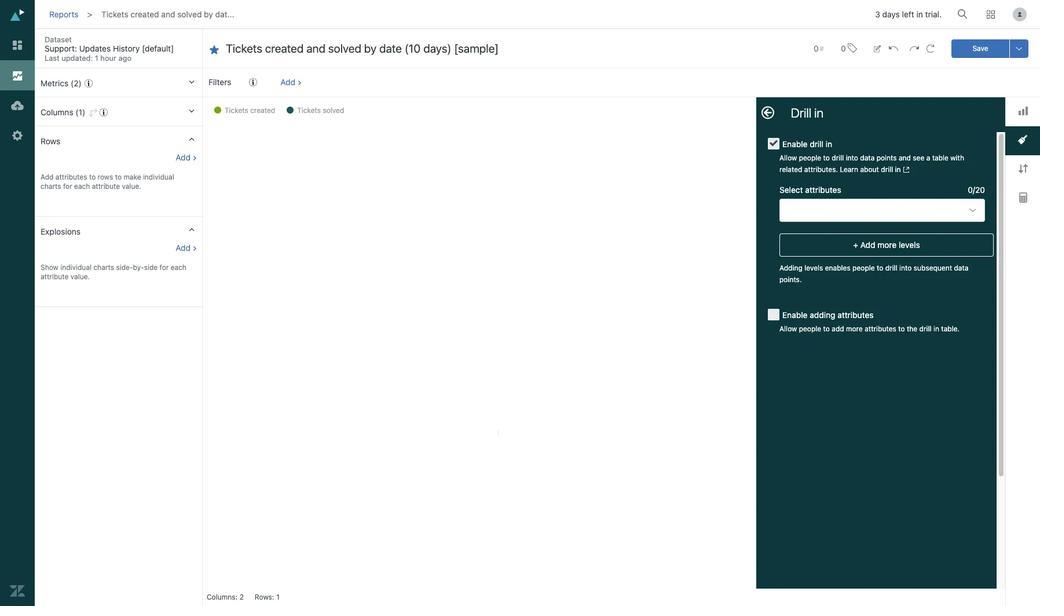 Task type: locate. For each thing, give the bounding box(es) containing it.
to up attributes.
[[824, 154, 830, 162]]

2 horizontal spatial tickets
[[297, 106, 321, 115]]

0 vertical spatial enable
[[783, 139, 808, 149]]

0 vertical spatial attribute
[[92, 182, 120, 191]]

allow inside allow people to drill into data points and see a table with related attributes.
[[780, 154, 797, 162]]

1 enable from the top
[[783, 139, 808, 149]]

levels inside adding levels enables people to drill into subsequent data points.
[[805, 264, 824, 272]]

drill down points
[[881, 165, 894, 174]]

0 for 0 button
[[841, 43, 846, 53]]

levels right adding
[[805, 264, 824, 272]]

allow down enable adding attributes
[[780, 324, 797, 333]]

open in-app guide image
[[249, 78, 257, 86], [85, 79, 93, 87]]

for
[[63, 182, 72, 191], [160, 263, 169, 272]]

hour
[[100, 53, 116, 63]]

to right rows
[[115, 173, 122, 181]]

into
[[846, 154, 859, 162], [900, 264, 912, 272]]

people
[[799, 154, 822, 162], [853, 264, 875, 272], [799, 324, 822, 333]]

0 horizontal spatial value.
[[71, 272, 90, 281]]

1 vertical spatial value.
[[71, 272, 90, 281]]

1 vertical spatial and
[[899, 154, 911, 162]]

0 horizontal spatial charts
[[41, 182, 61, 191]]

1 allow from the top
[[780, 154, 797, 162]]

1 horizontal spatial for
[[160, 263, 169, 272]]

0 button
[[836, 36, 863, 61]]

drill inside adding levels enables people to drill into subsequent data points.
[[886, 264, 898, 272]]

checkmark image
[[770, 139, 778, 147]]

0 button
[[809, 37, 829, 60]]

2
[[240, 593, 244, 601]]

0 vertical spatial people
[[799, 154, 822, 162]]

dashboard image
[[10, 38, 25, 53]]

1 horizontal spatial each
[[171, 263, 187, 272]]

0 vertical spatial created
[[131, 9, 159, 19]]

allow up related
[[780, 154, 797, 162]]

columns
[[41, 107, 73, 117]]

more
[[878, 240, 897, 250], [847, 324, 863, 333]]

1 vertical spatial solved
[[323, 106, 344, 115]]

levels inside button
[[899, 240, 921, 250]]

1 horizontal spatial created
[[250, 106, 275, 115]]

solved
[[177, 9, 202, 19], [323, 106, 344, 115]]

0 horizontal spatial solved
[[177, 9, 202, 19]]

1 vertical spatial each
[[171, 263, 187, 272]]

created for tickets created and solved by dat...
[[131, 9, 159, 19]]

Search... field
[[960, 5, 972, 23]]

tickets for tickets created
[[225, 106, 248, 115]]

each inside show individual charts side-by-side for each attribute value.
[[171, 263, 187, 272]]

left
[[902, 9, 915, 19]]

individual right show
[[60, 263, 92, 272]]

drill up learn
[[832, 154, 844, 162]]

people inside allow people to drill into data points and see a table with related attributes.
[[799, 154, 822, 162]]

attribute inside add attributes to rows to make individual charts for each attribute value.
[[92, 182, 120, 191]]

into left "subsequent"
[[900, 264, 912, 272]]

allow for enable drill in
[[780, 154, 797, 162]]

learn about drill in
[[840, 165, 901, 174]]

tickets created
[[225, 106, 275, 115]]

charts left side-
[[94, 263, 114, 272]]

show
[[41, 263, 58, 272]]

open in-app guide image up tickets created
[[249, 78, 257, 86]]

1 horizontal spatial individual
[[143, 173, 174, 181]]

(1)
[[76, 107, 85, 117]]

enables
[[825, 264, 851, 272]]

show individual charts side-by-side for each attribute value.
[[41, 263, 187, 281]]

people down adding
[[799, 324, 822, 333]]

[default]
[[142, 43, 174, 53]]

tickets
[[101, 9, 128, 19], [225, 106, 248, 115], [297, 106, 321, 115]]

to down the + add more levels button
[[877, 264, 884, 272]]

1 vertical spatial created
[[250, 106, 275, 115]]

people down +
[[853, 264, 875, 272]]

for up the explosions
[[63, 182, 72, 191]]

0 horizontal spatial attribute
[[41, 272, 69, 281]]

1 vertical spatial into
[[900, 264, 912, 272]]

data inside adding levels enables people to drill into subsequent data points.
[[955, 264, 969, 272]]

data
[[861, 154, 875, 162], [955, 264, 969, 272]]

other options image
[[1015, 44, 1024, 53]]

a
[[927, 154, 931, 162]]

1 vertical spatial data
[[955, 264, 969, 272]]

people down enable drill in in the top of the page
[[799, 154, 822, 162]]

for right side
[[160, 263, 169, 272]]

attributes
[[56, 173, 87, 181], [806, 185, 842, 195], [838, 310, 874, 320], [865, 324, 897, 333]]

1 vertical spatial attribute
[[41, 272, 69, 281]]

1 horizontal spatial data
[[955, 264, 969, 272]]

0 vertical spatial more
[[878, 240, 897, 250]]

adding levels enables people to drill into subsequent data points.
[[780, 264, 969, 284]]

attribute
[[92, 182, 120, 191], [41, 272, 69, 281]]

2 horizontal spatial 0
[[968, 185, 973, 195]]

and
[[161, 9, 175, 19], [899, 154, 911, 162]]

+ add more levels button
[[780, 234, 994, 257]]

0 inside 0 button
[[841, 43, 846, 53]]

side-
[[116, 263, 133, 272]]

select attributes
[[780, 185, 842, 195]]

0
[[814, 43, 819, 53], [841, 43, 846, 53], [968, 185, 973, 195]]

0 horizontal spatial tickets
[[101, 9, 128, 19]]

0 horizontal spatial and
[[161, 9, 175, 19]]

drill
[[791, 105, 812, 121]]

to inside allow people to drill into data points and see a table with related attributes.
[[824, 154, 830, 162]]

attributes.
[[805, 165, 838, 174]]

0 vertical spatial for
[[63, 182, 72, 191]]

0 vertical spatial and
[[161, 9, 175, 19]]

enable right checkmark image
[[783, 139, 808, 149]]

each inside add attributes to rows to make individual charts for each attribute value.
[[74, 182, 90, 191]]

add
[[281, 77, 295, 87], [176, 152, 191, 162], [41, 173, 54, 181], [861, 240, 876, 250], [176, 243, 191, 253]]

levels up "subsequent"
[[899, 240, 921, 250]]

1 horizontal spatial 0
[[841, 43, 846, 53]]

drill
[[810, 139, 824, 149], [832, 154, 844, 162], [881, 165, 894, 174], [886, 264, 898, 272], [920, 324, 932, 333]]

and left see
[[899, 154, 911, 162]]

reports
[[49, 9, 78, 19]]

1 vertical spatial charts
[[94, 263, 114, 272]]

0 vertical spatial into
[[846, 154, 859, 162]]

data inside allow people to drill into data points and see a table with related attributes.
[[861, 154, 875, 162]]

metrics (2)
[[41, 78, 82, 88]]

0 vertical spatial individual
[[143, 173, 174, 181]]

adding
[[810, 310, 836, 320]]

0 horizontal spatial for
[[63, 182, 72, 191]]

each up the explosions
[[74, 182, 90, 191]]

attribute down show
[[41, 272, 69, 281]]

1 vertical spatial people
[[853, 264, 875, 272]]

0 horizontal spatial levels
[[805, 264, 824, 272]]

0 horizontal spatial into
[[846, 154, 859, 162]]

to
[[824, 154, 830, 162], [89, 173, 96, 181], [115, 173, 122, 181], [877, 264, 884, 272], [824, 324, 830, 333], [899, 324, 905, 333]]

charts
[[41, 182, 61, 191], [94, 263, 114, 272]]

1 horizontal spatial solved
[[323, 106, 344, 115]]

2 allow from the top
[[780, 324, 797, 333]]

0 vertical spatial charts
[[41, 182, 61, 191]]

enable
[[783, 139, 808, 149], [783, 310, 808, 320]]

1 vertical spatial enable
[[783, 310, 808, 320]]

graph image
[[1019, 107, 1028, 115]]

support:
[[45, 43, 77, 53]]

1 inside dataset support: updates history [default] last updated: 1 hour ago
[[95, 53, 98, 63]]

0 /20
[[968, 185, 986, 195]]

attribute inside show individual charts side-by-side for each attribute value.
[[41, 272, 69, 281]]

more right +
[[878, 240, 897, 250]]

0 horizontal spatial open in-app guide image
[[85, 79, 93, 87]]

charts inside show individual charts side-by-side for each attribute value.
[[94, 263, 114, 272]]

0 horizontal spatial more
[[847, 324, 863, 333]]

0 horizontal spatial 0
[[814, 43, 819, 53]]

table.
[[942, 324, 960, 333]]

value. down the explosions
[[71, 272, 90, 281]]

0 horizontal spatial each
[[74, 182, 90, 191]]

tickets created and solved by dat...
[[101, 9, 234, 19]]

1 horizontal spatial attribute
[[92, 182, 120, 191]]

attribute down rows
[[92, 182, 120, 191]]

enable left adding
[[783, 310, 808, 320]]

in
[[917, 9, 923, 19], [815, 105, 824, 121], [826, 139, 833, 149], [896, 165, 901, 174], [934, 324, 940, 333]]

attributes left the
[[865, 324, 897, 333]]

0 vertical spatial solved
[[177, 9, 202, 19]]

1 horizontal spatial tickets
[[225, 106, 248, 115]]

1 horizontal spatial 1
[[276, 593, 280, 601]]

1 horizontal spatial charts
[[94, 263, 114, 272]]

None text field
[[226, 41, 791, 56]]

attributes down attributes.
[[806, 185, 842, 195]]

people inside adding levels enables people to drill into subsequent data points.
[[853, 264, 875, 272]]

0 horizontal spatial 1
[[95, 53, 98, 63]]

1 horizontal spatial more
[[878, 240, 897, 250]]

trial.
[[926, 9, 942, 19]]

1 vertical spatial individual
[[60, 263, 92, 272]]

data right "subsequent"
[[955, 264, 969, 272]]

levels
[[899, 240, 921, 250], [805, 264, 824, 272]]

people for in
[[799, 154, 822, 162]]

enable adding attributes
[[783, 310, 874, 320]]

drill down the + add more levels button
[[886, 264, 898, 272]]

attributes left rows
[[56, 173, 87, 181]]

each
[[74, 182, 90, 191], [171, 263, 187, 272]]

value. down "make"
[[122, 182, 141, 191]]

2 vertical spatial people
[[799, 324, 822, 333]]

1 vertical spatial for
[[160, 263, 169, 272]]

and up [default]
[[161, 9, 175, 19]]

created for tickets created
[[250, 106, 275, 115]]

0 horizontal spatial data
[[861, 154, 875, 162]]

2 enable from the top
[[783, 310, 808, 320]]

people for attributes
[[799, 324, 822, 333]]

1 right the 'rows:'
[[276, 593, 280, 601]]

table
[[933, 154, 949, 162]]

1 vertical spatial levels
[[805, 264, 824, 272]]

charts inside add attributes to rows to make individual charts for each attribute value.
[[41, 182, 61, 191]]

updated:
[[62, 53, 93, 63]]

0 horizontal spatial created
[[131, 9, 159, 19]]

data up about
[[861, 154, 875, 162]]

1 horizontal spatial into
[[900, 264, 912, 272]]

0 vertical spatial 1
[[95, 53, 98, 63]]

0 vertical spatial allow
[[780, 154, 797, 162]]

for inside add attributes to rows to make individual charts for each attribute value.
[[63, 182, 72, 191]]

into up learn
[[846, 154, 859, 162]]

0 vertical spatial each
[[74, 182, 90, 191]]

1 vertical spatial allow
[[780, 324, 797, 333]]

1 horizontal spatial value.
[[122, 182, 141, 191]]

0 vertical spatial value.
[[122, 182, 141, 191]]

1 horizontal spatial and
[[899, 154, 911, 162]]

open in-app guide image right (2)
[[85, 79, 93, 87]]

to left add
[[824, 324, 830, 333]]

0 inside 0 popup button
[[814, 43, 819, 53]]

0 horizontal spatial individual
[[60, 263, 92, 272]]

created
[[131, 9, 159, 19], [250, 106, 275, 115]]

value. inside show individual charts side-by-side for each attribute value.
[[71, 272, 90, 281]]

enable for enable drill in
[[783, 139, 808, 149]]

individual right "make"
[[143, 173, 174, 181]]

each right side
[[171, 263, 187, 272]]

1 horizontal spatial levels
[[899, 240, 921, 250]]

select
[[780, 185, 803, 195]]

individual
[[143, 173, 174, 181], [60, 263, 92, 272]]

0 vertical spatial data
[[861, 154, 875, 162]]

more right add
[[847, 324, 863, 333]]

dataset
[[45, 35, 72, 44]]

charts down rows
[[41, 182, 61, 191]]

drill right the
[[920, 324, 932, 333]]

1
[[95, 53, 98, 63], [276, 593, 280, 601]]

to left rows
[[89, 173, 96, 181]]

0 vertical spatial levels
[[899, 240, 921, 250]]

value.
[[122, 182, 141, 191], [71, 272, 90, 281]]

1 left hour
[[95, 53, 98, 63]]

about
[[861, 165, 879, 174]]



Task type: describe. For each thing, give the bounding box(es) containing it.
tickets for tickets created and solved by dat...
[[101, 9, 128, 19]]

combined shape image
[[1019, 135, 1028, 144]]

attributes inside add attributes to rows to make individual charts for each attribute value.
[[56, 173, 87, 181]]

open in-app guide image
[[100, 108, 108, 116]]

filters
[[209, 77, 231, 87]]

into inside allow people to drill into data points and see a table with related attributes.
[[846, 154, 859, 162]]

calc image
[[1019, 193, 1028, 203]]

in up attributes.
[[826, 139, 833, 149]]

save group
[[952, 39, 1029, 58]]

ago
[[118, 53, 132, 63]]

individual inside show individual charts side-by-side for each attribute value.
[[60, 263, 92, 272]]

days
[[883, 9, 900, 19]]

1 vertical spatial more
[[847, 324, 863, 333]]

points.
[[780, 275, 802, 284]]

drill in
[[791, 105, 824, 121]]

dat...
[[215, 9, 234, 19]]

+ add more levels
[[854, 240, 921, 250]]

columns (1)
[[41, 107, 85, 117]]

enable for enable adding attributes
[[783, 310, 808, 320]]

to inside adding levels enables people to drill into subsequent data points.
[[877, 264, 884, 272]]

value. inside add attributes to rows to make individual charts for each attribute value.
[[122, 182, 141, 191]]

in left table.
[[934, 324, 940, 333]]

add inside add attributes to rows to make individual charts for each attribute value.
[[41, 173, 54, 181]]

learn
[[840, 165, 859, 174]]

reports image
[[10, 68, 25, 83]]

arrows image
[[1019, 164, 1028, 173]]

in right drill
[[815, 105, 824, 121]]

1 vertical spatial 1
[[276, 593, 280, 601]]

individual inside add attributes to rows to make individual charts for each attribute value.
[[143, 173, 174, 181]]

to left the
[[899, 324, 905, 333]]

save
[[973, 44, 989, 52]]

enable drill in
[[783, 139, 833, 149]]

points
[[877, 154, 897, 162]]

allow people to drill into data points and see a table with related attributes.
[[780, 154, 965, 174]]

drill inside allow people to drill into data points and see a table with related attributes.
[[832, 154, 844, 162]]

updates
[[79, 43, 111, 53]]

save button
[[952, 39, 1010, 58]]

columns: 2
[[207, 593, 244, 601]]

zendesk products image
[[987, 10, 995, 19]]

learn about drill in link
[[840, 165, 901, 174]]

add inside button
[[861, 240, 876, 250]]

0 for 0 popup button
[[814, 43, 819, 53]]

+
[[854, 240, 859, 250]]

and inside allow people to drill into data points and see a table with related attributes.
[[899, 154, 911, 162]]

rows
[[41, 136, 60, 146]]

add
[[832, 324, 845, 333]]

arrow left3 image
[[762, 106, 775, 119]]

arrow right14 image
[[192, 38, 203, 48]]

1 horizontal spatial open in-app guide image
[[249, 78, 257, 86]]

for inside show individual charts side-by-side for each attribute value.
[[160, 263, 169, 272]]

metrics
[[41, 78, 69, 88]]

make
[[124, 173, 141, 181]]

3
[[876, 9, 881, 19]]

Select attributes field
[[789, 201, 961, 220]]

allow people to add more attributes to the drill in table.
[[780, 324, 960, 333]]

in down points
[[896, 165, 901, 174]]

zendesk image
[[10, 583, 25, 599]]

related
[[780, 165, 803, 174]]

in right left
[[917, 9, 923, 19]]

into inside adding levels enables people to drill into subsequent data points.
[[900, 264, 912, 272]]

tickets for tickets solved
[[297, 106, 321, 115]]

allow for enable adding attributes
[[780, 324, 797, 333]]

add attributes to rows to make individual charts for each attribute value.
[[41, 173, 174, 191]]

datasets image
[[10, 98, 25, 113]]

(2)
[[71, 78, 82, 88]]

the
[[907, 324, 918, 333]]

adding
[[780, 264, 803, 272]]

last
[[45, 53, 60, 63]]

rows
[[98, 173, 113, 181]]

attributes up allow people to add more attributes to the drill in table.
[[838, 310, 874, 320]]

subsequent
[[914, 264, 953, 272]]

side
[[144, 263, 158, 272]]

dataset support: updates history [default] last updated: 1 hour ago
[[45, 35, 174, 63]]

admin image
[[10, 128, 25, 143]]

tickets solved
[[297, 106, 344, 115]]

drill up attributes.
[[810, 139, 824, 149]]

/20
[[973, 185, 986, 195]]

3 days left in trial.
[[876, 9, 942, 19]]

with
[[951, 154, 965, 162]]

by
[[204, 9, 213, 19]]

history
[[113, 43, 140, 53]]

columns:
[[207, 593, 238, 601]]

by-
[[133, 263, 144, 272]]

explosions
[[41, 227, 81, 236]]

rows: 1
[[255, 593, 280, 601]]

rows:
[[255, 593, 274, 601]]

see
[[913, 154, 925, 162]]

more inside button
[[878, 240, 897, 250]]



Task type: vqa. For each thing, say whether or not it's contained in the screenshot.
'SAVE AS SMART LIST'
no



